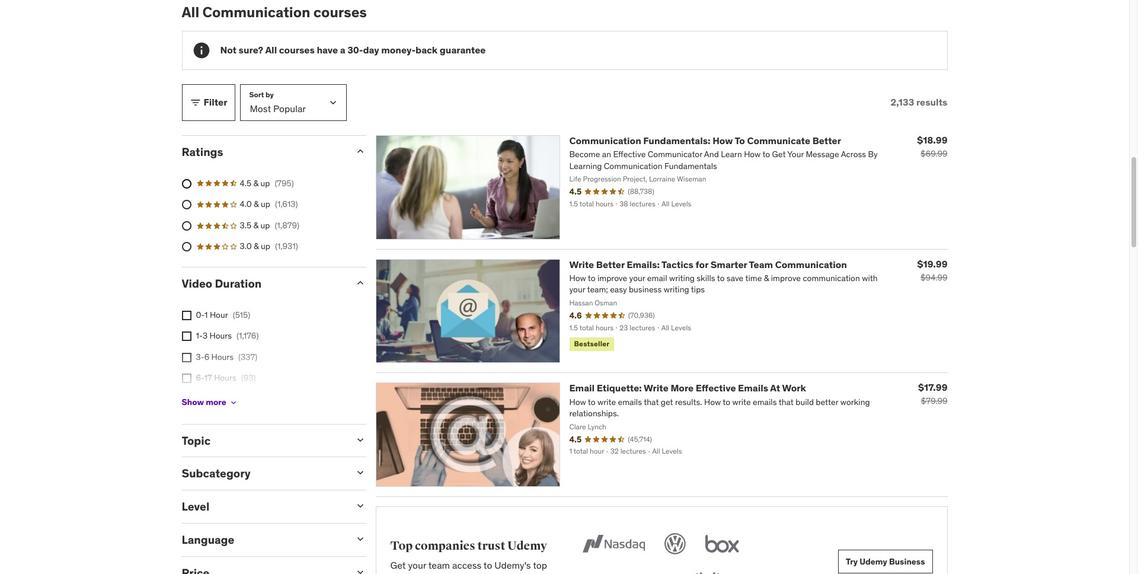 Task type: locate. For each thing, give the bounding box(es) containing it.
work
[[782, 382, 806, 394]]

better left emails:
[[596, 258, 625, 270]]

0 horizontal spatial write
[[570, 258, 594, 270]]

xsmall image for 3-
[[182, 353, 191, 362]]

more
[[671, 382, 694, 394]]

all communication courses
[[182, 3, 367, 21]]

hours
[[210, 331, 232, 341], [211, 352, 234, 362], [214, 373, 236, 383], [211, 394, 233, 405]]

4.0
[[240, 199, 252, 209]]

courses up 'a'
[[314, 3, 367, 21]]

(515)
[[233, 309, 250, 320]]

tactics
[[662, 258, 694, 270]]

$17.99 $79.99
[[919, 382, 948, 406]]

0 vertical spatial better
[[813, 134, 842, 146]]

xsmall image left '0-'
[[182, 311, 191, 320]]

xsmall image
[[182, 311, 191, 320], [182, 332, 191, 341], [182, 353, 191, 362]]

better
[[813, 134, 842, 146], [596, 258, 625, 270]]

0 vertical spatial udemy
[[508, 538, 547, 553]]

2,133 results status
[[891, 96, 948, 108]]

small image for video duration
[[354, 277, 366, 289]]

6-
[[196, 373, 204, 383]]

xsmall image for 0-
[[182, 311, 191, 320]]

hours for 6-17 hours
[[214, 373, 236, 383]]

up right 4.0 on the top
[[261, 199, 270, 209]]

0 horizontal spatial better
[[596, 258, 625, 270]]

smarter
[[711, 258, 748, 270]]

a
[[340, 44, 346, 56]]

courses inside top companies trust udemy get your team access to udemy's top 25,000+ courses
[[430, 572, 463, 574]]

1 vertical spatial all
[[265, 44, 277, 56]]

2 vertical spatial xsmall image
[[182, 353, 191, 362]]

up for 3.5 & up
[[261, 220, 270, 231]]

better right communicate
[[813, 134, 842, 146]]

xsmall image left 6-
[[182, 374, 191, 383]]

top
[[533, 559, 547, 571]]

xsmall image for 1-
[[182, 332, 191, 341]]

up for 4.5 & up
[[261, 178, 270, 188]]

nasdaq image
[[580, 531, 648, 557]]

volkswagen image
[[663, 531, 689, 557]]

up left (795)
[[261, 178, 270, 188]]

0 vertical spatial xsmall image
[[182, 311, 191, 320]]

1 vertical spatial xsmall image
[[182, 332, 191, 341]]

2 xsmall image from the top
[[182, 332, 191, 341]]

more
[[206, 397, 226, 408]]

video
[[182, 276, 212, 291]]

xsmall image right more
[[229, 398, 238, 407]]

3.0
[[240, 241, 252, 252]]

up
[[261, 178, 270, 188], [261, 199, 270, 209], [261, 220, 270, 231], [261, 241, 270, 252]]

0 vertical spatial xsmall image
[[182, 374, 191, 383]]

email etiquette: write more effective emails at work link
[[570, 382, 806, 394]]

0 horizontal spatial udemy
[[508, 538, 547, 553]]

1 horizontal spatial write
[[644, 382, 669, 394]]

results
[[917, 96, 948, 108]]

& for 3.0
[[254, 241, 259, 252]]

1 vertical spatial xsmall image
[[229, 398, 238, 407]]

small image for level
[[354, 500, 366, 512]]

all
[[182, 3, 199, 21], [265, 44, 277, 56]]

small image for language
[[354, 533, 366, 545]]

courses left the "have"
[[279, 44, 315, 56]]

up right 3.0 on the left of page
[[261, 241, 270, 252]]

xsmall image left 3-
[[182, 353, 191, 362]]

$19.99 $94.99
[[918, 258, 948, 283]]

communication
[[203, 3, 310, 21], [570, 134, 642, 146], [776, 258, 847, 270]]

filter
[[204, 96, 227, 108]]

0 vertical spatial all
[[182, 3, 199, 21]]

0 horizontal spatial communication
[[203, 3, 310, 21]]

1 small image from the top
[[354, 434, 366, 446]]

how
[[713, 134, 733, 146]]

guarantee
[[440, 44, 486, 56]]

1 vertical spatial small image
[[354, 500, 366, 512]]

0 horizontal spatial xsmall image
[[182, 374, 191, 383]]

& right 3.5
[[254, 220, 259, 231]]

& right 4.5
[[254, 178, 259, 188]]

udemy right try
[[860, 556, 888, 567]]

2 small image from the top
[[354, 500, 366, 512]]

xsmall image left 1-
[[182, 332, 191, 341]]

& right 3.0 on the left of page
[[254, 241, 259, 252]]

up right 3.5
[[261, 220, 270, 231]]

3.5
[[240, 220, 252, 231]]

trust
[[478, 538, 506, 553]]

1 horizontal spatial communication
[[570, 134, 642, 146]]

0 vertical spatial small image
[[354, 434, 366, 446]]

3 xsmall image from the top
[[182, 353, 191, 362]]

language
[[182, 533, 235, 547]]

1 vertical spatial communication
[[570, 134, 642, 146]]

$79.99
[[921, 396, 948, 406]]

1 vertical spatial write
[[644, 382, 669, 394]]

xsmall image
[[182, 374, 191, 383], [229, 398, 238, 407]]

communication fundamentals: how to communicate better
[[570, 134, 842, 146]]

1 xsmall image from the top
[[182, 311, 191, 320]]

2 vertical spatial communication
[[776, 258, 847, 270]]

write
[[570, 258, 594, 270], [644, 382, 669, 394]]

& for 4.5
[[254, 178, 259, 188]]

1 horizontal spatial all
[[265, 44, 277, 56]]

30-
[[348, 44, 363, 56]]

3.5 & up (1,879)
[[240, 220, 299, 231]]

0 vertical spatial communication
[[203, 3, 310, 21]]

$94.99
[[921, 272, 948, 283]]

&
[[254, 178, 259, 188], [254, 199, 259, 209], [254, 220, 259, 231], [254, 241, 259, 252]]

to
[[484, 559, 492, 571]]

& for 3.5
[[254, 220, 259, 231]]

2 vertical spatial courses
[[430, 572, 463, 574]]

sure?
[[239, 44, 263, 56]]

box image
[[703, 531, 743, 557]]

0 horizontal spatial all
[[182, 3, 199, 21]]

access
[[453, 559, 482, 571]]

email
[[570, 382, 595, 394]]

hours for 3-6 hours
[[211, 352, 234, 362]]

$17.99
[[919, 382, 948, 393]]

filter button
[[182, 84, 235, 121]]

xsmall image inside show more button
[[229, 398, 238, 407]]

1 horizontal spatial better
[[813, 134, 842, 146]]

not sure? all courses have a 30-day money-back guarantee
[[220, 44, 486, 56]]

1 horizontal spatial xsmall image
[[229, 398, 238, 407]]

1
[[205, 309, 208, 320]]

courses
[[314, 3, 367, 21], [279, 44, 315, 56], [430, 572, 463, 574]]

hours right 17
[[214, 373, 236, 383]]

back
[[416, 44, 438, 56]]

level button
[[182, 500, 345, 514]]

(1,879)
[[275, 220, 299, 231]]

(795)
[[275, 178, 294, 188]]

ratings button
[[182, 145, 345, 159]]

& right 4.0 on the top
[[254, 199, 259, 209]]

small image
[[354, 434, 366, 446], [354, 500, 366, 512]]

small image for subcategory
[[354, 467, 366, 479]]

hours right 6
[[211, 352, 234, 362]]

hours right 3
[[210, 331, 232, 341]]

topic
[[182, 433, 211, 448]]

17+ hours
[[196, 394, 233, 405]]

write better emails: tactics for smarter team communication
[[570, 258, 847, 270]]

small image inside filter button
[[189, 97, 201, 108]]

4.0 & up (1,613)
[[240, 199, 298, 209]]

6
[[204, 352, 209, 362]]

small image
[[189, 97, 201, 108], [354, 145, 366, 157], [354, 277, 366, 289], [354, 467, 366, 479], [354, 533, 366, 545], [354, 566, 366, 574]]

at
[[771, 382, 781, 394]]

courses down team
[[430, 572, 463, 574]]

6-17 hours (93)
[[196, 373, 256, 383]]

1 horizontal spatial udemy
[[860, 556, 888, 567]]

& for 4.0
[[254, 199, 259, 209]]

udemy up "top"
[[508, 538, 547, 553]]



Task type: vqa. For each thing, say whether or not it's contained in the screenshot.
Methods
no



Task type: describe. For each thing, give the bounding box(es) containing it.
etiquette:
[[597, 382, 642, 394]]

1 vertical spatial udemy
[[860, 556, 888, 567]]

video duration button
[[182, 276, 345, 291]]

$18.99 $69.99
[[918, 134, 948, 159]]

emails
[[738, 382, 769, 394]]

get
[[391, 559, 406, 571]]

$69.99
[[921, 148, 948, 159]]

17
[[204, 373, 212, 383]]

try
[[846, 556, 858, 567]]

duration
[[215, 276, 262, 291]]

1-3 hours (1,176)
[[196, 331, 259, 341]]

$18.99
[[918, 134, 948, 146]]

1 vertical spatial better
[[596, 258, 625, 270]]

money-
[[381, 44, 416, 56]]

hours for 1-3 hours
[[210, 331, 232, 341]]

to
[[735, 134, 745, 146]]

0-1 hour (515)
[[196, 309, 250, 320]]

have
[[317, 44, 338, 56]]

ratings
[[182, 145, 223, 159]]

4.5
[[240, 178, 252, 188]]

1-
[[196, 331, 203, 341]]

3-
[[196, 352, 204, 362]]

hours right 17+
[[211, 394, 233, 405]]

communication fundamentals: how to communicate better link
[[570, 134, 842, 146]]

3-6 hours (337)
[[196, 352, 257, 362]]

subcategory
[[182, 466, 251, 481]]

(1,931)
[[275, 241, 298, 252]]

video duration
[[182, 276, 262, 291]]

effective
[[696, 382, 736, 394]]

udemy's
[[495, 559, 531, 571]]

$19.99
[[918, 258, 948, 270]]

udemy inside top companies trust udemy get your team access to udemy's top 25,000+ courses
[[508, 538, 547, 553]]

up for 3.0 & up
[[261, 241, 270, 252]]

try udemy business link
[[839, 550, 933, 574]]

1 vertical spatial courses
[[279, 44, 315, 56]]

0 vertical spatial write
[[570, 258, 594, 270]]

(1,176)
[[237, 331, 259, 341]]

(1,613)
[[275, 199, 298, 209]]

(337)
[[238, 352, 257, 362]]

top companies trust udemy get your team access to udemy's top 25,000+ courses
[[391, 538, 547, 574]]

small image for ratings
[[354, 145, 366, 157]]

try udemy business
[[846, 556, 925, 567]]

(93)
[[241, 373, 256, 383]]

2,133
[[891, 96, 915, 108]]

topic button
[[182, 433, 345, 448]]

top
[[391, 538, 413, 553]]

0-
[[196, 309, 205, 320]]

for
[[696, 258, 709, 270]]

show
[[182, 397, 204, 408]]

language button
[[182, 533, 345, 547]]

up for 4.0 & up
[[261, 199, 270, 209]]

0 vertical spatial courses
[[314, 3, 367, 21]]

subcategory button
[[182, 466, 345, 481]]

day
[[363, 44, 379, 56]]

25,000+
[[391, 572, 428, 574]]

3
[[203, 331, 208, 341]]

not
[[220, 44, 237, 56]]

2 horizontal spatial communication
[[776, 258, 847, 270]]

companies
[[415, 538, 476, 553]]

email etiquette: write more effective emails at work
[[570, 382, 806, 394]]

business
[[890, 556, 925, 567]]

write better emails: tactics for smarter team communication link
[[570, 258, 847, 270]]

show more
[[182, 397, 226, 408]]

3.0 & up (1,931)
[[240, 241, 298, 252]]

2,133 results
[[891, 96, 948, 108]]

your
[[408, 559, 427, 571]]

team
[[429, 559, 450, 571]]

4.5 & up (795)
[[240, 178, 294, 188]]

emails:
[[627, 258, 660, 270]]

team
[[749, 258, 773, 270]]

17+
[[196, 394, 209, 405]]

small image for topic
[[354, 434, 366, 446]]

eventbrite image
[[663, 566, 731, 574]]

fundamentals:
[[644, 134, 711, 146]]

hour
[[210, 309, 228, 320]]

show more button
[[182, 391, 238, 414]]



